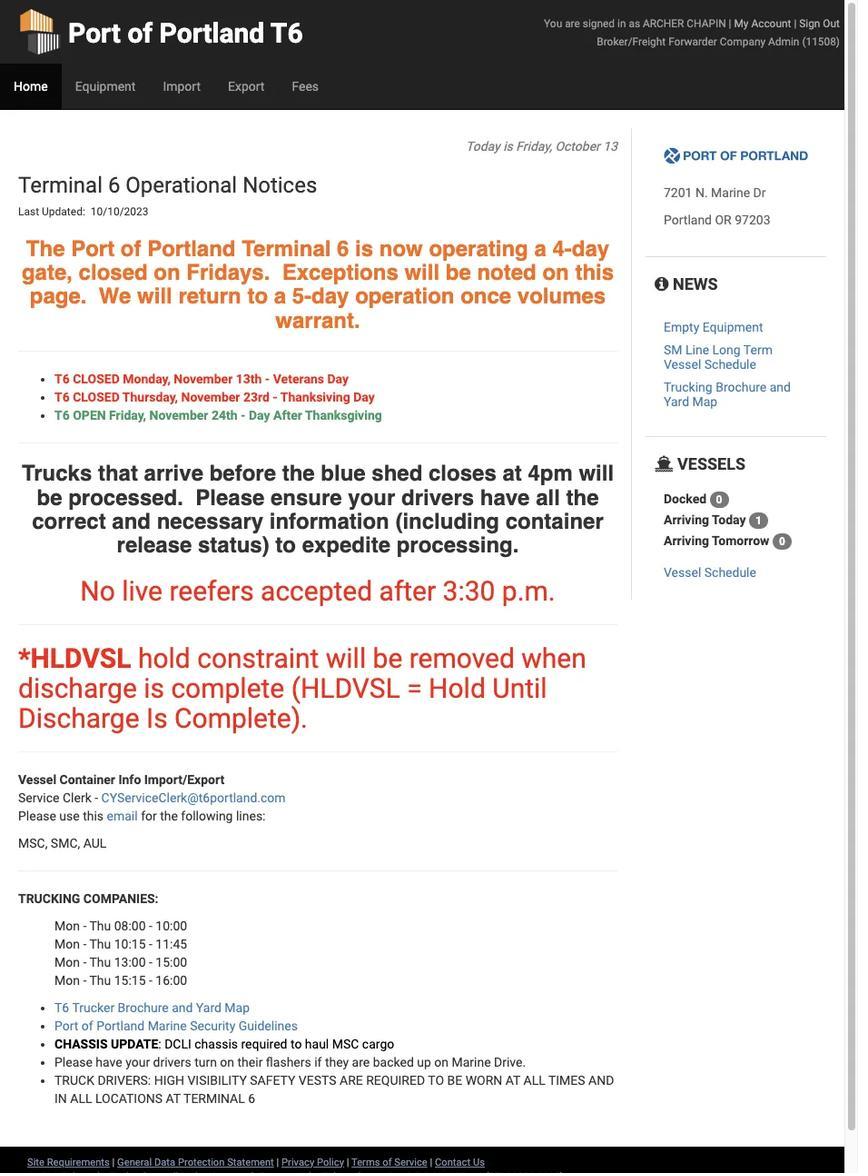 Task type: vqa. For each thing, say whether or not it's contained in the screenshot.
accepted
yes



Task type: describe. For each thing, give the bounding box(es) containing it.
now
[[380, 236, 423, 261]]

0 vertical spatial is
[[504, 139, 513, 154]]

5-
[[292, 284, 312, 309]]

complete).
[[174, 702, 308, 734]]

trucking
[[18, 891, 80, 906]]

monday,
[[123, 372, 171, 386]]

empty equipment sm line long term vessel schedule trucking brochure and yard map
[[664, 320, 791, 409]]

3 mon from the top
[[55, 955, 80, 969]]

6 inside the port of portland terminal 6 is now operating a 4-day gate, closed on
[[337, 236, 349, 261]]

sm
[[664, 343, 683, 358]]

10:00
[[156, 918, 187, 933]]

- right 13th
[[265, 372, 270, 386]]

0 horizontal spatial all
[[70, 1091, 92, 1106]]

removed
[[410, 642, 515, 674]]

t6 trucker brochure and yard map link
[[55, 1000, 250, 1015]]

truck
[[55, 1073, 94, 1087]]

6 inside terminal 6 operational notices last updated:  10/10/2023
[[108, 173, 120, 198]]

vessel for vessel schedule
[[664, 565, 702, 580]]

constraint
[[197, 642, 319, 674]]

trucks that arrive before the blue shed closes at 4pm will be processed.  please ensure your drivers have all the correct and necessary information (including container release status) to expedite processing.
[[22, 461, 614, 558]]

| left my
[[729, 17, 732, 30]]

live
[[122, 575, 163, 607]]

6 inside t6 trucker brochure and yard map port of portland marine security guidelines chassis update : dcli chassis required to haul msc cargo please have your drivers turn on their flashers if they are backed up on marine drive. truck drivers: high visibility safety vests are required to be worn at all times and in all locations at terminal 6
[[248, 1091, 255, 1106]]

equipment inside dropdown button
[[75, 79, 136, 94]]

required
[[366, 1073, 425, 1087]]

mon - thu 08:00 - 10:00 mon - thu 10:15 - 11:45 mon - thu 13:00 - 15:00 mon - thu 15:15 - 16:00
[[55, 918, 187, 987]]

yard inside empty equipment sm line long term vessel schedule trucking brochure and yard map
[[664, 394, 690, 409]]

portland up import
[[160, 17, 265, 49]]

expedite
[[302, 533, 391, 558]]

site requirements | general data protection statement | privacy policy | terms of service | contact us
[[27, 1156, 485, 1168]]

lines:
[[236, 808, 266, 823]]

2 horizontal spatial marine
[[712, 186, 751, 200]]

port inside t6 trucker brochure and yard map port of portland marine security guidelines chassis update : dcli chassis required to haul msc cargo please have your drivers turn on their flashers if they are backed up on marine drive. truck drivers: high visibility safety vests are required to be worn at all times and in all locations at terminal 6
[[55, 1018, 78, 1033]]

- down trucking companies:
[[83, 918, 87, 933]]

| right policy
[[347, 1156, 349, 1168]]

last
[[18, 206, 39, 218]]

you are signed in as archer chapin | my account | sign out broker/freight forwarder company admin (11508)
[[544, 17, 841, 48]]

of inside the port of portland terminal 6 is now operating a 4-day gate, closed on
[[121, 236, 141, 261]]

broker/freight
[[597, 35, 666, 48]]

guidelines
[[239, 1018, 298, 1033]]

have inside 'trucks that arrive before the blue shed closes at 4pm will be processed.  please ensure your drivers have all the correct and necessary information (including container release status) to expedite processing.'
[[480, 485, 530, 510]]

at
[[503, 461, 522, 486]]

0 vertical spatial all
[[524, 1073, 546, 1087]]

company
[[720, 35, 766, 48]]

equipment inside empty equipment sm line long term vessel schedule trucking brochure and yard map
[[703, 320, 764, 334]]

1 horizontal spatial at
[[506, 1073, 521, 1087]]

archer
[[643, 17, 685, 30]]

cargo
[[362, 1037, 395, 1051]]

empty equipment link
[[664, 320, 764, 334]]

your inside 'trucks that arrive before the blue shed closes at 4pm will be processed.  please ensure your drivers have all the correct and necessary information (including container release status) to expedite processing.'
[[348, 485, 396, 510]]

1 horizontal spatial the
[[282, 461, 315, 486]]

on inside the .  exceptions will be noted on this page.  we will return to a 5-day operation once volumes warrant.
[[543, 260, 569, 285]]

p.m.
[[502, 575, 556, 607]]

info
[[119, 772, 141, 787]]

email
[[107, 808, 138, 823]]

day inside the port of portland terminal 6 is now operating a 4-day gate, closed on
[[572, 236, 610, 261]]

security
[[190, 1018, 236, 1033]]

empty
[[664, 320, 700, 334]]

cyserviceclerk@t6portland.com
[[101, 790, 286, 805]]

are inside you are signed in as archer chapin | my account | sign out broker/freight forwarder company admin (11508)
[[565, 17, 580, 30]]

and
[[589, 1073, 615, 1087]]

dr
[[754, 186, 766, 200]]

site
[[27, 1156, 44, 1168]]

of right "terms"
[[383, 1156, 392, 1168]]

warrant.
[[276, 308, 360, 333]]

exceptions
[[282, 260, 399, 285]]

have inside t6 trucker brochure and yard map port of portland marine security guidelines chassis update : dcli chassis required to haul msc cargo please have your drivers turn on their flashers if they are backed up on marine drive. truck drivers: high visibility safety vests are required to be worn at all times and in all locations at terminal 6
[[96, 1055, 122, 1069]]

- left 10:00
[[149, 918, 153, 933]]

3:30
[[443, 575, 496, 607]]

requirements
[[47, 1156, 110, 1168]]

arrive
[[144, 461, 204, 486]]

all
[[536, 485, 560, 510]]

t6 left monday,
[[55, 372, 70, 386]]

news
[[669, 275, 718, 294]]

schedule inside empty equipment sm line long term vessel schedule trucking brochure and yard map
[[705, 357, 757, 372]]

1 vertical spatial november
[[181, 390, 240, 404]]

| left contact
[[430, 1156, 433, 1168]]

operational
[[126, 173, 237, 198]]

on up visibility
[[220, 1055, 235, 1069]]

hold
[[138, 642, 191, 674]]

brochure inside t6 trucker brochure and yard map port of portland marine security guidelines chassis update : dcli chassis required to haul msc cargo please have your drivers turn on their flashers if they are backed up on marine drive. truck drivers: high visibility safety vests are required to be worn at all times and in all locations at terminal 6
[[118, 1000, 169, 1015]]

will left the 'once'
[[405, 260, 440, 285]]

a inside the port of portland terminal 6 is now operating a 4-day gate, closed on
[[535, 236, 547, 261]]

line
[[686, 343, 710, 358]]

term
[[744, 343, 773, 358]]

or
[[716, 213, 732, 227]]

day inside the .  exceptions will be noted on this page.  we will return to a 5-day operation once volumes warrant.
[[312, 284, 349, 309]]

7201
[[664, 186, 693, 200]]

13
[[604, 139, 618, 154]]

and inside 'trucks that arrive before the blue shed closes at 4pm will be processed.  please ensure your drivers have all the correct and necessary information (including container release status) to expedite processing.'
[[112, 509, 151, 534]]

they
[[325, 1055, 349, 1069]]

backed
[[373, 1055, 414, 1069]]

portland inside t6 trucker brochure and yard map port of portland marine security guidelines chassis update : dcli chassis required to haul msc cargo please have your drivers turn on their flashers if they are backed up on marine drive. truck drivers: high visibility safety vests are required to be worn at all times and in all locations at terminal 6
[[96, 1018, 145, 1033]]

veterans
[[273, 372, 324, 386]]

t6 left open
[[55, 408, 70, 423]]

0 horizontal spatial marine
[[148, 1018, 187, 1033]]

reefers
[[169, 575, 254, 607]]

forwarder
[[669, 35, 718, 48]]

drivers inside t6 trucker brochure and yard map port of portland marine security guidelines chassis update : dcli chassis required to haul msc cargo please have your drivers turn on their flashers if they are backed up on marine drive. truck drivers: high visibility safety vests are required to be worn at all times and in all locations at terminal 6
[[153, 1055, 191, 1069]]

to inside the .  exceptions will be noted on this page.  we will return to a 5-day operation once volumes warrant.
[[248, 284, 268, 309]]

- left 13:00
[[83, 955, 87, 969]]

will right we
[[137, 284, 172, 309]]

- left '15:00'
[[149, 955, 153, 969]]

gate,
[[22, 260, 73, 285]]

please inside vessel container info import/export service clerk - cyserviceclerk@t6portland.com please use this email for the following lines:
[[18, 808, 56, 823]]

.  exceptions will be noted on this page.  we will return to a 5-day operation once volumes warrant.
[[30, 260, 614, 333]]

terminal inside terminal 6 operational notices last updated:  10/10/2023
[[18, 173, 103, 198]]

13:00
[[114, 955, 146, 969]]

is
[[146, 702, 168, 734]]

1
[[756, 514, 762, 527]]

general data protection statement link
[[117, 1156, 274, 1168]]

statement
[[227, 1156, 274, 1168]]

16:00
[[156, 973, 187, 987]]

0 vertical spatial friday,
[[516, 139, 552, 154]]

terminal 6 operational notices last updated:  10/10/2023
[[18, 173, 323, 218]]

discharge
[[18, 672, 137, 704]]

*hldvsl
[[18, 642, 131, 674]]

2 vertical spatial november
[[149, 408, 208, 423]]

email link
[[107, 808, 138, 823]]

trucking
[[664, 380, 713, 395]]

0 vertical spatial november
[[174, 372, 233, 386]]

the port of portland terminal 6 is now operating a 4-day gate, closed on
[[22, 236, 610, 285]]

a inside the .  exceptions will be noted on this page.  we will return to a 5-day operation once volumes warrant.
[[274, 284, 286, 309]]

4 mon from the top
[[55, 973, 80, 987]]

will inside hold constraint will be removed when discharge is complete (hldvsl = hold until discharge is complete).
[[326, 642, 366, 674]]

be inside the .  exceptions will be noted on this page.  we will return to a 5-day operation once volumes warrant.
[[446, 260, 471, 285]]

privacy
[[282, 1156, 315, 1168]]

1 horizontal spatial marine
[[452, 1055, 491, 1069]]

port inside the port of portland terminal 6 is now operating a 4-day gate, closed on
[[71, 236, 115, 261]]

accepted
[[261, 575, 373, 607]]

trucks
[[22, 461, 92, 486]]

0 horizontal spatial at
[[166, 1091, 181, 1106]]

1 vertical spatial day
[[354, 390, 375, 404]]

t6 inside the port of portland t6 link
[[271, 17, 303, 49]]

trucking companies:
[[18, 891, 159, 906]]

locations
[[95, 1091, 163, 1106]]

portland inside the port of portland terminal 6 is now operating a 4-day gate, closed on
[[147, 236, 236, 261]]

today inside docked 0 arriving today 1 arriving tomorrow 0
[[712, 512, 746, 527]]

2 schedule from the top
[[705, 565, 757, 580]]

1 arriving from the top
[[664, 512, 710, 527]]

fees
[[292, 79, 319, 94]]

be inside 'trucks that arrive before the blue shed closes at 4pm will be processed.  please ensure your drivers have all the correct and necessary information (including container release status) to expedite processing.'
[[37, 485, 62, 510]]

their
[[238, 1055, 263, 1069]]

equipment button
[[61, 64, 149, 109]]

to inside t6 trucker brochure and yard map port of portland marine security guidelines chassis update : dcli chassis required to haul msc cargo please have your drivers turn on their flashers if they are backed up on marine drive. truck drivers: high visibility safety vests are required to be worn at all times and in all locations at terminal 6
[[291, 1037, 302, 1051]]

yard inside t6 trucker brochure and yard map port of portland marine security guidelines chassis update : dcli chassis required to haul msc cargo please have your drivers turn on their flashers if they are backed up on marine drive. truck drivers: high visibility safety vests are required to be worn at all times and in all locations at terminal 6
[[196, 1000, 222, 1015]]

ship image
[[655, 456, 674, 473]]

map inside t6 trucker brochure and yard map port of portland marine security guidelines chassis update : dcli chassis required to haul msc cargo please have your drivers turn on their flashers if they are backed up on marine drive. truck drivers: high visibility safety vests are required to be worn at all times and in all locations at terminal 6
[[225, 1000, 250, 1015]]

11:45
[[156, 937, 187, 951]]

release
[[117, 533, 192, 558]]

after
[[273, 408, 302, 423]]

be inside hold constraint will be removed when discharge is complete (hldvsl = hold until discharge is complete).
[[373, 642, 403, 674]]

operating
[[429, 236, 529, 261]]

| left sign
[[795, 17, 797, 30]]

in
[[618, 17, 626, 30]]

0 horizontal spatial today
[[466, 139, 500, 154]]

please inside 'trucks that arrive before the blue shed closes at 4pm will be processed.  please ensure your drivers have all the correct and necessary information (including container release status) to expedite processing.'
[[196, 485, 265, 510]]

1 closed from the top
[[73, 372, 120, 386]]

for
[[141, 808, 157, 823]]

port of portland t6 image
[[664, 147, 810, 166]]

0 vertical spatial day
[[327, 372, 349, 386]]



Task type: locate. For each thing, give the bounding box(es) containing it.
and down term
[[770, 380, 791, 395]]

6 left now
[[337, 236, 349, 261]]

0 horizontal spatial have
[[96, 1055, 122, 1069]]

shed
[[372, 461, 423, 486]]

have left all
[[480, 485, 530, 510]]

port of portland marine security guidelines link
[[55, 1018, 298, 1033]]

0 right docked
[[717, 493, 723, 506]]

thu left 10:15
[[89, 937, 111, 951]]

0 horizontal spatial day
[[249, 408, 270, 423]]

1 vertical spatial closed
[[73, 390, 120, 404]]

the inside vessel container info import/export service clerk - cyserviceclerk@t6portland.com please use this email for the following lines:
[[160, 808, 178, 823]]

1 vertical spatial yard
[[196, 1000, 222, 1015]]

service left contact
[[395, 1156, 428, 1168]]

08:00
[[114, 918, 146, 933]]

this right 4-
[[576, 260, 614, 285]]

24th
[[212, 408, 238, 423]]

0 vertical spatial yard
[[664, 394, 690, 409]]

discharge
[[18, 702, 140, 734]]

- left 10:15
[[83, 937, 87, 951]]

1 horizontal spatial today
[[712, 512, 746, 527]]

0 horizontal spatial be
[[37, 485, 62, 510]]

portland up return
[[147, 236, 236, 261]]

map down sm line long term vessel schedule link
[[693, 394, 718, 409]]

export button
[[214, 64, 278, 109]]

dcli
[[165, 1037, 192, 1051]]

- up the trucker at the left bottom of the page
[[83, 973, 87, 987]]

on right closed
[[154, 260, 180, 285]]

2 horizontal spatial is
[[504, 139, 513, 154]]

0 horizontal spatial equipment
[[75, 79, 136, 94]]

2 vertical spatial please
[[55, 1055, 93, 1069]]

update
[[111, 1037, 158, 1051]]

1 mon from the top
[[55, 918, 80, 933]]

your
[[348, 485, 396, 510], [126, 1055, 150, 1069]]

marine up :
[[148, 1018, 187, 1033]]

the right for
[[160, 808, 178, 823]]

n.
[[696, 186, 708, 200]]

0 horizontal spatial yard
[[196, 1000, 222, 1015]]

sm line long term vessel schedule link
[[664, 343, 773, 372]]

map up 'security'
[[225, 1000, 250, 1015]]

on right up at the bottom of page
[[435, 1055, 449, 1069]]

1 horizontal spatial friday,
[[516, 139, 552, 154]]

schedule down tomorrow
[[705, 565, 757, 580]]

terminal up last on the left of page
[[18, 173, 103, 198]]

1 thu from the top
[[89, 918, 111, 933]]

equipment
[[75, 79, 136, 94], [703, 320, 764, 334]]

1 horizontal spatial yard
[[664, 394, 690, 409]]

=
[[407, 672, 422, 704]]

1 vertical spatial and
[[112, 509, 151, 534]]

are up are at the bottom left of the page
[[352, 1055, 370, 1069]]

drivers up "high"
[[153, 1055, 191, 1069]]

t6 inside t6 trucker brochure and yard map port of portland marine security guidelines chassis update : dcli chassis required to haul msc cargo please have your drivers turn on their flashers if they are backed up on marine drive. truck drivers: high visibility safety vests are required to be worn at all times and in all locations at terminal 6
[[55, 1000, 69, 1015]]

1 horizontal spatial day
[[327, 372, 349, 386]]

please up truck
[[55, 1055, 93, 1069]]

day up the thanksiving
[[327, 372, 349, 386]]

please up msc,
[[18, 808, 56, 823]]

4 thu from the top
[[89, 973, 111, 987]]

out
[[824, 17, 841, 30]]

1 horizontal spatial a
[[535, 236, 547, 261]]

vessel left container
[[18, 772, 56, 787]]

1 vertical spatial day
[[312, 284, 349, 309]]

of
[[128, 17, 153, 49], [121, 236, 141, 261], [82, 1018, 93, 1033], [383, 1156, 392, 1168]]

marine up or
[[712, 186, 751, 200]]

you
[[544, 17, 563, 30]]

are right "you"
[[565, 17, 580, 30]]

service inside vessel container info import/export service clerk - cyserviceclerk@t6portland.com please use this email for the following lines:
[[18, 790, 60, 805]]

vessels
[[674, 454, 746, 473]]

friday, down "thursday,"
[[109, 408, 146, 423]]

admin
[[769, 35, 800, 48]]

terms
[[352, 1156, 380, 1168]]

port of portland t6
[[68, 17, 303, 49]]

0 horizontal spatial service
[[18, 790, 60, 805]]

2 closed from the top
[[73, 390, 120, 404]]

0 vertical spatial at
[[506, 1073, 521, 1087]]

2 horizontal spatial day
[[354, 390, 375, 404]]

1 vertical spatial is
[[355, 236, 374, 261]]

1 vertical spatial friday,
[[109, 408, 146, 423]]

closes
[[429, 461, 497, 486]]

- inside vessel container info import/export service clerk - cyserviceclerk@t6portland.com please use this email for the following lines:
[[95, 790, 98, 805]]

brochure
[[716, 380, 767, 395], [118, 1000, 169, 1015]]

your up the expedite at the top left of the page
[[348, 485, 396, 510]]

signed
[[583, 17, 615, 30]]

your inside t6 trucker brochure and yard map port of portland marine security guidelines chassis update : dcli chassis required to haul msc cargo please have your drivers turn on their flashers if they are backed up on marine drive. truck drivers: high visibility safety vests are required to be worn at all times and in all locations at terminal 6
[[126, 1055, 150, 1069]]

15:15
[[114, 973, 146, 987]]

2 vertical spatial be
[[373, 642, 403, 674]]

0 horizontal spatial 0
[[717, 493, 723, 506]]

0 vertical spatial are
[[565, 17, 580, 30]]

6
[[108, 173, 120, 198], [337, 236, 349, 261], [248, 1091, 255, 1106]]

1 horizontal spatial is
[[355, 236, 374, 261]]

export
[[228, 79, 265, 94]]

thu left 13:00
[[89, 955, 111, 969]]

- right clerk
[[95, 790, 98, 805]]

is inside hold constraint will be removed when discharge is complete (hldvsl = hold until discharge is complete).
[[144, 672, 164, 704]]

on inside the port of portland terminal 6 is now operating a 4-day gate, closed on
[[154, 260, 180, 285]]

drivers inside 'trucks that arrive before the blue shed closes at 4pm will be processed.  please ensure your drivers have all the correct and necessary information (including container release status) to expedite processing.'
[[402, 485, 474, 510]]

6 down safety
[[248, 1091, 255, 1106]]

use
[[59, 808, 80, 823]]

thu
[[89, 918, 111, 933], [89, 937, 111, 951], [89, 955, 111, 969], [89, 973, 111, 987]]

2 mon from the top
[[55, 937, 80, 951]]

a left 4-
[[535, 236, 547, 261]]

to
[[248, 284, 268, 309], [276, 533, 296, 558], [291, 1037, 302, 1051]]

information
[[270, 509, 390, 534]]

1 horizontal spatial 6
[[248, 1091, 255, 1106]]

t6 up trucks
[[55, 390, 70, 404]]

and inside t6 trucker brochure and yard map port of portland marine security guidelines chassis update : dcli chassis required to haul msc cargo please have your drivers turn on their flashers if they are backed up on marine drive. truck drivers: high visibility safety vests are required to be worn at all times and in all locations at terminal 6
[[172, 1000, 193, 1015]]

of down the trucker at the left bottom of the page
[[82, 1018, 93, 1033]]

vessel for vessel container info import/export service clerk - cyserviceclerk@t6portland.com please use this email for the following lines:
[[18, 772, 56, 787]]

0 horizontal spatial 6
[[108, 173, 120, 198]]

are inside t6 trucker brochure and yard map port of portland marine security guidelines chassis update : dcli chassis required to haul msc cargo please have your drivers turn on their flashers if they are backed up on marine drive. truck drivers: high visibility safety vests are required to be worn at all times and in all locations at terminal 6
[[352, 1055, 370, 1069]]

1 vertical spatial please
[[18, 808, 56, 823]]

brochure down 15:15
[[118, 1000, 169, 1015]]

1 vertical spatial 0
[[780, 535, 786, 548]]

no live reefers accepted after 3:30 p.m.
[[80, 575, 556, 607]]

port
[[68, 17, 121, 49], [71, 236, 115, 261], [55, 1018, 78, 1033]]

0 vertical spatial a
[[535, 236, 547, 261]]

0 horizontal spatial your
[[126, 1055, 150, 1069]]

1 horizontal spatial all
[[524, 1073, 546, 1087]]

vessel container info import/export service clerk - cyserviceclerk@t6portland.com please use this email for the following lines:
[[18, 772, 286, 823]]

be
[[446, 260, 471, 285], [37, 485, 62, 510], [373, 642, 403, 674]]

6 up 10/10/2023
[[108, 173, 120, 198]]

0 vertical spatial this
[[576, 260, 614, 285]]

0 vertical spatial day
[[572, 236, 610, 261]]

please
[[196, 485, 265, 510], [18, 808, 56, 823], [55, 1055, 93, 1069]]

thanksgiving
[[305, 408, 382, 423]]

2 horizontal spatial the
[[567, 485, 599, 510]]

portland up update
[[96, 1018, 145, 1033]]

-
[[265, 372, 270, 386], [273, 390, 278, 404], [241, 408, 246, 423], [95, 790, 98, 805], [83, 918, 87, 933], [149, 918, 153, 933], [83, 937, 87, 951], [149, 937, 153, 951], [83, 955, 87, 969], [149, 955, 153, 969], [83, 973, 87, 987], [149, 973, 153, 987]]

is left complete on the bottom
[[144, 672, 164, 704]]

1 horizontal spatial service
[[395, 1156, 428, 1168]]

are
[[340, 1073, 363, 1087]]

a left 5-
[[274, 284, 286, 309]]

yard down sm
[[664, 394, 690, 409]]

t6 up fees popup button
[[271, 17, 303, 49]]

1 horizontal spatial 0
[[780, 535, 786, 548]]

day down 23rd
[[249, 408, 270, 423]]

to inside 'trucks that arrive before the blue shed closes at 4pm will be processed.  please ensure your drivers have all the correct and necessary information (including container release status) to expedite processing.'
[[276, 533, 296, 558]]

schedule
[[705, 357, 757, 372], [705, 565, 757, 580]]

at down drive. on the bottom right of the page
[[506, 1073, 521, 1087]]

of inside t6 trucker brochure and yard map port of portland marine security guidelines chassis update : dcli chassis required to haul msc cargo please have your drivers turn on their flashers if they are backed up on marine drive. truck drivers: high visibility safety vests are required to be worn at all times and in all locations at terminal 6
[[82, 1018, 93, 1033]]

1 vertical spatial are
[[352, 1055, 370, 1069]]

0 vertical spatial your
[[348, 485, 396, 510]]

1 vertical spatial brochure
[[118, 1000, 169, 1015]]

(including
[[396, 509, 500, 534]]

be left the that on the left
[[37, 485, 62, 510]]

port up equipment dropdown button
[[68, 17, 121, 49]]

4pm
[[528, 461, 573, 486]]

at down "high"
[[166, 1091, 181, 1106]]

1 horizontal spatial map
[[693, 394, 718, 409]]

- left 11:45
[[149, 937, 153, 951]]

0 right tomorrow
[[780, 535, 786, 548]]

0 horizontal spatial day
[[312, 284, 349, 309]]

portland down 7201
[[664, 213, 712, 227]]

1 vertical spatial to
[[276, 533, 296, 558]]

2 horizontal spatial 6
[[337, 236, 349, 261]]

all
[[524, 1073, 546, 1087], [70, 1091, 92, 1106]]

high
[[154, 1073, 184, 1087]]

1 vertical spatial have
[[96, 1055, 122, 1069]]

terminal up 5-
[[242, 236, 331, 261]]

1 vertical spatial terminal
[[242, 236, 331, 261]]

0 horizontal spatial friday,
[[109, 408, 146, 423]]

0 horizontal spatial drivers
[[153, 1055, 191, 1069]]

to up flashers
[[291, 1037, 302, 1051]]

october
[[556, 139, 600, 154]]

the left blue
[[282, 461, 315, 486]]

1 vertical spatial service
[[395, 1156, 428, 1168]]

1 vertical spatial map
[[225, 1000, 250, 1015]]

0 vertical spatial terminal
[[18, 173, 103, 198]]

please up status)
[[196, 485, 265, 510]]

equipment right 'home'
[[75, 79, 136, 94]]

1 horizontal spatial have
[[480, 485, 530, 510]]

your down update
[[126, 1055, 150, 1069]]

port up 'chassis'
[[55, 1018, 78, 1033]]

10:15
[[114, 937, 146, 951]]

is left now
[[355, 236, 374, 261]]

import
[[163, 79, 201, 94]]

thu up the trucker at the left bottom of the page
[[89, 973, 111, 987]]

1 vertical spatial port
[[71, 236, 115, 261]]

| left "privacy"
[[277, 1156, 279, 1168]]

- right 23rd
[[273, 390, 278, 404]]

drive.
[[494, 1055, 526, 1069]]

this inside the .  exceptions will be noted on this page.  we will return to a 5-day operation once volumes warrant.
[[576, 260, 614, 285]]

aul
[[83, 836, 107, 850]]

and down the that on the left
[[112, 509, 151, 534]]

1 vertical spatial this
[[83, 808, 104, 823]]

my account link
[[735, 17, 792, 30]]

| left general
[[112, 1156, 115, 1168]]

1 horizontal spatial and
[[172, 1000, 193, 1015]]

times
[[549, 1073, 586, 1087]]

2 vertical spatial and
[[172, 1000, 193, 1015]]

until
[[493, 672, 548, 704]]

2 arriving from the top
[[664, 533, 710, 548]]

arriving down docked
[[664, 512, 710, 527]]

friday, left october
[[516, 139, 552, 154]]

3 thu from the top
[[89, 955, 111, 969]]

drivers up processing.
[[402, 485, 474, 510]]

0 horizontal spatial a
[[274, 284, 286, 309]]

1 vertical spatial at
[[166, 1091, 181, 1106]]

7201 n. marine dr
[[664, 186, 766, 200]]

container
[[60, 772, 115, 787]]

on
[[154, 260, 180, 285], [543, 260, 569, 285], [220, 1055, 235, 1069], [435, 1055, 449, 1069]]

today is friday, october 13
[[466, 139, 618, 154]]

port down 10/10/2023
[[71, 236, 115, 261]]

2 vertical spatial 6
[[248, 1091, 255, 1106]]

0 vertical spatial closed
[[73, 372, 120, 386]]

day up 'thanksgiving'
[[354, 390, 375, 404]]

2 vertical spatial day
[[249, 408, 270, 423]]

map inside empty equipment sm line long term vessel schedule trucking brochure and yard map
[[693, 394, 718, 409]]

1 vertical spatial drivers
[[153, 1055, 191, 1069]]

thu down trucking companies:
[[89, 918, 111, 933]]

to left 5-
[[248, 284, 268, 309]]

is
[[504, 139, 513, 154], [355, 236, 374, 261], [144, 672, 164, 704]]

and
[[770, 380, 791, 395], [112, 509, 151, 534], [172, 1000, 193, 1015]]

2 vertical spatial is
[[144, 672, 164, 704]]

vessel down docked 0 arriving today 1 arriving tomorrow 0
[[664, 565, 702, 580]]

have up drivers:
[[96, 1055, 122, 1069]]

trucking brochure and yard map link
[[664, 380, 791, 409]]

brochure down sm line long term vessel schedule link
[[716, 380, 767, 395]]

this right use in the left bottom of the page
[[83, 808, 104, 823]]

is inside the port of portland terminal 6 is now operating a 4-day gate, closed on
[[355, 236, 374, 261]]

friday, inside 't6 closed monday, november 13th - veterans day t6 closed thursday, november 23rd - thanksiving day t6 open friday, november 24th - day after thanksgiving'
[[109, 408, 146, 423]]

of down 10/10/2023
[[121, 236, 141, 261]]

2 vertical spatial vessel
[[18, 772, 56, 787]]

0 horizontal spatial the
[[160, 808, 178, 823]]

hold
[[429, 672, 486, 704]]

0 vertical spatial be
[[446, 260, 471, 285]]

smc,
[[51, 836, 80, 850]]

- right 24th
[[241, 408, 246, 423]]

after
[[379, 575, 436, 607]]

service up use in the left bottom of the page
[[18, 790, 60, 805]]

drivers:
[[98, 1073, 151, 1087]]

that
[[98, 461, 138, 486]]

1 vertical spatial a
[[274, 284, 286, 309]]

1 horizontal spatial this
[[576, 260, 614, 285]]

yard up 'security'
[[196, 1000, 222, 1015]]

2 thu from the top
[[89, 937, 111, 951]]

1 vertical spatial equipment
[[703, 320, 764, 334]]

t6 closed monday, november 13th - veterans day t6 closed thursday, november 23rd - thanksiving day t6 open friday, november 24th - day after thanksgiving
[[55, 372, 382, 423]]

info circle image
[[655, 277, 669, 293]]

0 vertical spatial map
[[693, 394, 718, 409]]

please inside t6 trucker brochure and yard map port of portland marine security guidelines chassis update : dcli chassis required to haul msc cargo please have your drivers turn on their flashers if they are backed up on marine drive. truck drivers: high visibility safety vests are required to be worn at all times and in all locations at terminal 6
[[55, 1055, 93, 1069]]

vessel inside vessel container info import/export service clerk - cyserviceclerk@t6portland.com please use this email for the following lines:
[[18, 772, 56, 787]]

marine up worn
[[452, 1055, 491, 1069]]

1 vertical spatial 6
[[337, 236, 349, 261]]

will down no live reefers accepted after 3:30 p.m.
[[326, 642, 366, 674]]

1 horizontal spatial brochure
[[716, 380, 767, 395]]

0 vertical spatial port
[[68, 17, 121, 49]]

1 horizontal spatial your
[[348, 485, 396, 510]]

mon
[[55, 918, 80, 933], [55, 937, 80, 951], [55, 955, 80, 969], [55, 973, 80, 987]]

97203
[[735, 213, 771, 227]]

trucker
[[72, 1000, 115, 1015]]

- left 16:00 at the bottom left of the page
[[149, 973, 153, 987]]

required
[[241, 1037, 288, 1051]]

hold constraint will be removed when discharge is complete (hldvsl = hold until discharge is complete).
[[18, 642, 587, 734]]

privacy policy link
[[282, 1156, 344, 1168]]

0 vertical spatial service
[[18, 790, 60, 805]]

terminal inside the port of portland terminal 6 is now operating a 4-day gate, closed on
[[242, 236, 331, 261]]

vessel inside empty equipment sm line long term vessel schedule trucking brochure and yard map
[[664, 357, 702, 372]]

all down drive. on the bottom right of the page
[[524, 1073, 546, 1087]]

terms of service link
[[352, 1156, 428, 1168]]

2 vertical spatial to
[[291, 1037, 302, 1051]]

0 vertical spatial to
[[248, 284, 268, 309]]

on right the noted
[[543, 260, 569, 285]]

0 horizontal spatial are
[[352, 1055, 370, 1069]]

and inside empty equipment sm line long term vessel schedule trucking brochure and yard map
[[770, 380, 791, 395]]

will right 4pm
[[579, 461, 614, 486]]

0 horizontal spatial and
[[112, 509, 151, 534]]

be left =
[[373, 642, 403, 674]]

0 horizontal spatial is
[[144, 672, 164, 704]]

0 vertical spatial marine
[[712, 186, 751, 200]]

this inside vessel container info import/export service clerk - cyserviceclerk@t6portland.com please use this email for the following lines:
[[83, 808, 104, 823]]

will inside 'trucks that arrive before the blue shed closes at 4pm will be processed.  please ensure your drivers have all the correct and necessary information (including container release status) to expedite processing.'
[[579, 461, 614, 486]]

my
[[735, 17, 749, 30]]

0 vertical spatial have
[[480, 485, 530, 510]]

brochure inside empty equipment sm line long term vessel schedule trucking brochure and yard map
[[716, 380, 767, 395]]

arriving up vessel schedule
[[664, 533, 710, 548]]

turn
[[195, 1055, 217, 1069]]

t6
[[271, 17, 303, 49], [55, 372, 70, 386], [55, 390, 70, 404], [55, 408, 70, 423], [55, 1000, 69, 1015]]

fees button
[[278, 64, 333, 109]]

1 vertical spatial your
[[126, 1055, 150, 1069]]

when
[[522, 642, 587, 674]]

0 vertical spatial drivers
[[402, 485, 474, 510]]

of up equipment dropdown button
[[128, 17, 153, 49]]

1 horizontal spatial equipment
[[703, 320, 764, 334]]

1 schedule from the top
[[705, 357, 757, 372]]

schedule up trucking brochure and yard map link
[[705, 357, 757, 372]]

marine
[[712, 186, 751, 200], [148, 1018, 187, 1033], [452, 1055, 491, 1069]]

drivers
[[402, 485, 474, 510], [153, 1055, 191, 1069]]

to right status)
[[276, 533, 296, 558]]

to
[[428, 1073, 444, 1087]]

0 vertical spatial equipment
[[75, 79, 136, 94]]

account
[[752, 17, 792, 30]]

day
[[327, 372, 349, 386], [354, 390, 375, 404], [249, 408, 270, 423]]



